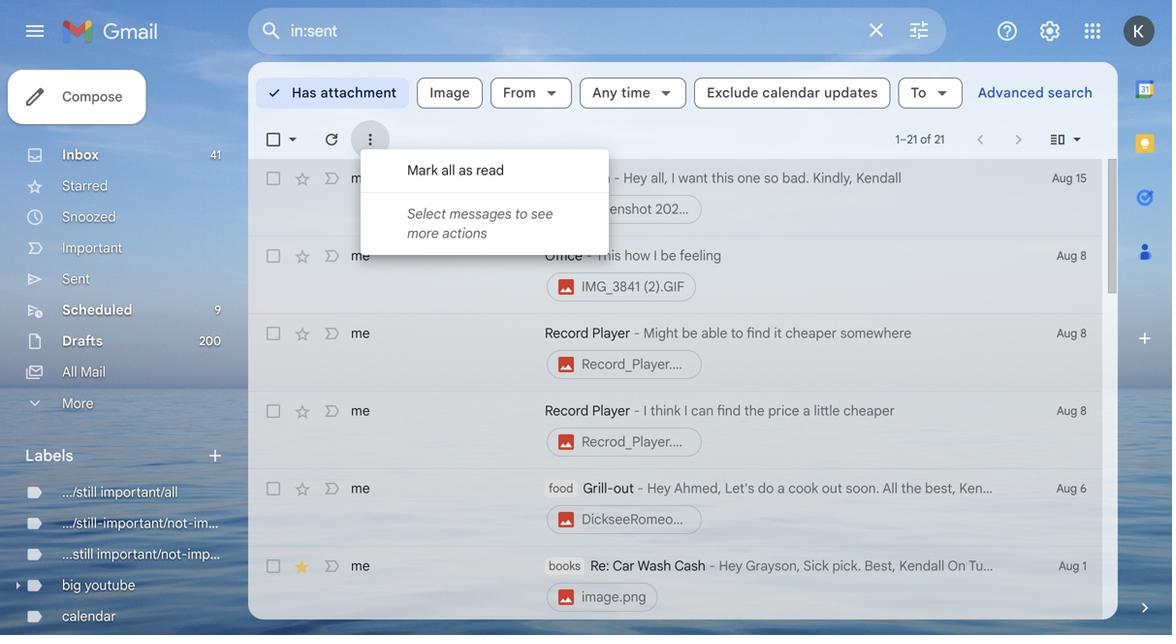 Task type: vqa. For each thing, say whether or not it's contained in the screenshot.
Aug 15
yes



Task type: locate. For each thing, give the bounding box(es) containing it.
has attachment button
[[256, 78, 409, 109]]

can
[[691, 402, 714, 419]]

2 player from the top
[[592, 402, 630, 419]]

- up dickseeromeoandjuliet.jpg
[[637, 480, 644, 497]]

important/not- down .../still-important/not-important link
[[97, 546, 187, 563]]

1 aug 8 from the top
[[1057, 249, 1087, 263]]

0 vertical spatial all
[[62, 364, 77, 381]]

0 horizontal spatial be
[[661, 247, 676, 264]]

hey left all,
[[624, 170, 647, 187]]

scheduled
[[62, 302, 132, 318]]

1 vertical spatial calendar
[[62, 608, 116, 625]]

0 horizontal spatial calendar
[[62, 608, 116, 625]]

clear search image
[[857, 11, 896, 49]]

record player - might be able to find it cheaper somewhere
[[545, 325, 912, 342]]

all mail
[[62, 364, 106, 381]]

1 vertical spatial a
[[777, 480, 785, 497]]

sent link
[[62, 270, 90, 287]]

little
[[814, 402, 840, 419]]

2 vertical spatial 8
[[1080, 404, 1087, 418]]

hey up dickseeromeoandjuliet.jpg
[[647, 480, 671, 497]]

best,
[[925, 480, 956, 497]]

200
[[199, 334, 221, 349]]

calendar
[[762, 84, 820, 101], [62, 608, 116, 625]]

None search field
[[248, 8, 946, 54]]

1 vertical spatial aug 8
[[1057, 326, 1087, 341]]

all right the soon.
[[883, 480, 898, 497]]

0 vertical spatial the
[[744, 402, 765, 419]]

out
[[613, 480, 634, 497], [822, 480, 842, 497]]

None checkbox
[[264, 130, 283, 149], [264, 169, 283, 188], [264, 401, 283, 421], [264, 479, 283, 498], [264, 130, 283, 149], [264, 169, 283, 188], [264, 401, 283, 421], [264, 479, 283, 498]]

-
[[614, 170, 620, 187], [586, 247, 592, 264], [634, 325, 640, 342], [634, 402, 640, 419], [637, 480, 644, 497], [709, 557, 715, 574]]

important/not- for .../still-
[[103, 515, 194, 532]]

1 vertical spatial important/not-
[[97, 546, 187, 563]]

jungle
[[545, 170, 586, 187]]

sent
[[62, 270, 90, 287]]

feeling
[[680, 247, 721, 264]]

aug 6
[[1057, 481, 1087, 496]]

1 vertical spatial to
[[731, 325, 743, 342]]

recrod_player.png
[[582, 433, 696, 450]]

calendar right exclude on the top of page
[[762, 84, 820, 101]]

support image
[[996, 19, 1019, 43]]

important down .../still-important/not-important link
[[187, 546, 248, 563]]

dickseeromeoandjuliet.jpg
[[582, 511, 752, 528]]

6 cell from the top
[[545, 556, 1005, 615]]

1 cell from the top
[[545, 169, 1005, 227]]

1 player from the top
[[592, 325, 630, 342]]

1 vertical spatial find
[[717, 402, 741, 419]]

cell containing grill-out
[[545, 479, 1005, 537]]

i
[[671, 170, 675, 187], [654, 247, 657, 264], [644, 402, 647, 419], [684, 402, 688, 419]]

scheduled link
[[62, 302, 132, 318]]

player for might
[[592, 325, 630, 342]]

important/not-
[[103, 515, 194, 532], [97, 546, 187, 563]]

1 horizontal spatial out
[[822, 480, 842, 497]]

has attachment
[[292, 84, 397, 101]]

all inside labels navigation
[[62, 364, 77, 381]]

0 horizontal spatial kendall
[[856, 170, 901, 187]]

has
[[292, 84, 317, 101]]

0 vertical spatial calendar
[[762, 84, 820, 101]]

aug 8 for somewhere
[[1057, 326, 1087, 341]]

how
[[625, 247, 650, 264]]

2 vertical spatial aug 8
[[1057, 404, 1087, 418]]

record player - i think i can find the price a little cheaper
[[545, 402, 895, 419]]

0 horizontal spatial a
[[777, 480, 785, 497]]

search
[[1048, 84, 1093, 101]]

0 vertical spatial record
[[545, 325, 589, 342]]

big youtube link
[[62, 577, 135, 594]]

record up food
[[545, 402, 589, 419]]

None checkbox
[[264, 246, 283, 266], [264, 324, 283, 343], [264, 556, 283, 576], [264, 246, 283, 266], [264, 324, 283, 343], [264, 556, 283, 576]]

1 horizontal spatial calendar
[[762, 84, 820, 101]]

8
[[1080, 249, 1087, 263], [1080, 326, 1087, 341], [1080, 404, 1087, 418]]

a left little
[[803, 402, 810, 419]]

exclude
[[707, 84, 759, 101]]

cell
[[545, 169, 1005, 227], [545, 246, 1005, 304], [545, 324, 1005, 382], [545, 401, 1005, 460], [545, 479, 1005, 537], [545, 556, 1005, 615]]

exclude calendar updates
[[707, 84, 878, 101]]

6 row from the top
[[248, 547, 1102, 624]]

important/not- up ...still important/not-important
[[103, 515, 194, 532]]

calendar down big youtube link
[[62, 608, 116, 625]]

6
[[1080, 481, 1087, 496]]

find for to
[[747, 325, 771, 342]]

snoozed link
[[62, 208, 116, 225]]

0 vertical spatial player
[[592, 325, 630, 342]]

important
[[62, 239, 123, 256]]

labels heading
[[25, 446, 206, 465]]

kendall right best,
[[959, 480, 1005, 497]]

ahmed,
[[674, 480, 721, 497]]

0 vertical spatial find
[[747, 325, 771, 342]]

youtube
[[85, 577, 135, 594]]

important/not- for ...still
[[97, 546, 187, 563]]

1 horizontal spatial the
[[901, 480, 922, 497]]

1 vertical spatial 8
[[1080, 326, 1087, 341]]

important/all
[[100, 484, 178, 501]]

1 out from the left
[[613, 480, 634, 497]]

0 horizontal spatial cheaper
[[785, 325, 837, 342]]

0 horizontal spatial to
[[515, 206, 528, 222]]

2 aug 8 from the top
[[1057, 326, 1087, 341]]

read
[[476, 162, 504, 179]]

1 horizontal spatial all
[[883, 480, 898, 497]]

be left "able" at the right bottom of page
[[682, 325, 698, 342]]

0 vertical spatial important
[[194, 515, 254, 532]]

all left mail on the left bottom
[[62, 364, 77, 381]]

cell containing jungle jim
[[545, 169, 1005, 227]]

to inside select messages to see more actions
[[515, 206, 528, 222]]

...still
[[62, 546, 93, 563]]

record down img_3841
[[545, 325, 589, 342]]

0 vertical spatial cheaper
[[785, 325, 837, 342]]

hey
[[624, 170, 647, 187], [647, 480, 671, 497]]

0 vertical spatial 8
[[1080, 249, 1087, 263]]

important link
[[62, 239, 123, 256]]

1 horizontal spatial cheaper
[[843, 402, 895, 419]]

...still important/not-important
[[62, 546, 248, 563]]

1 horizontal spatial to
[[731, 325, 743, 342]]

player up recrod_player.png on the bottom of the page
[[592, 402, 630, 419]]

3 cell from the top
[[545, 324, 1005, 382]]

1 vertical spatial player
[[592, 402, 630, 419]]

2 cell from the top
[[545, 246, 1005, 304]]

aug for might be able to find it cheaper somewhere
[[1057, 326, 1077, 341]]

important for ...still important/not-important
[[187, 546, 248, 563]]

refresh image
[[322, 130, 341, 149]]

the left best,
[[901, 480, 922, 497]]

1 horizontal spatial kendall
[[959, 480, 1005, 497]]

record for record player - might be able to find it cheaper somewhere
[[545, 325, 589, 342]]

3 aug 8 from the top
[[1057, 404, 1087, 418]]

player up record_player.png
[[592, 325, 630, 342]]

drafts
[[62, 333, 103, 349]]

me for record player - i think i can find the price a little cheaper
[[351, 402, 370, 419]]

more
[[62, 395, 94, 412]]

1 vertical spatial all
[[883, 480, 898, 497]]

jim
[[589, 170, 610, 187]]

5 me from the top
[[351, 480, 370, 497]]

2 me from the top
[[351, 247, 370, 264]]

kindly,
[[813, 170, 853, 187]]

cheaper right it
[[785, 325, 837, 342]]

1 record from the top
[[545, 325, 589, 342]]

find right the can
[[717, 402, 741, 419]]

aug
[[1052, 171, 1073, 186], [1057, 249, 1077, 263], [1057, 326, 1077, 341], [1057, 404, 1077, 418], [1057, 481, 1077, 496], [1059, 559, 1079, 573]]

might
[[644, 325, 678, 342]]

1 me from the top
[[351, 170, 370, 187]]

kendall right kindly,
[[856, 170, 901, 187]]

tab list
[[1118, 62, 1172, 565]]

be right how
[[661, 247, 676, 264]]

be
[[661, 247, 676, 264], [682, 325, 698, 342]]

1 vertical spatial hey
[[647, 480, 671, 497]]

mark
[[407, 162, 438, 179]]

4 me from the top
[[351, 402, 370, 419]]

0 horizontal spatial out
[[613, 480, 634, 497]]

- left this
[[586, 247, 592, 264]]

0 horizontal spatial find
[[717, 402, 741, 419]]

0 vertical spatial important/not-
[[103, 515, 194, 532]]

0 vertical spatial to
[[515, 206, 528, 222]]

image.png
[[582, 588, 646, 605]]

1 horizontal spatial find
[[747, 325, 771, 342]]

aug 15
[[1052, 171, 1087, 186]]

img_3841 (2).gif
[[582, 278, 684, 295]]

0 vertical spatial aug 8
[[1057, 249, 1087, 263]]

price
[[768, 402, 799, 419]]

15
[[1076, 171, 1087, 186]]

a right the do
[[777, 480, 785, 497]]

office
[[545, 247, 583, 264]]

3 8 from the top
[[1080, 404, 1087, 418]]

main content containing has attachment
[[248, 62, 1118, 635]]

5 cell from the top
[[545, 479, 1005, 537]]

a
[[803, 402, 810, 419], [777, 480, 785, 497]]

cheaper right little
[[843, 402, 895, 419]]

(2).gif
[[643, 278, 684, 295]]

2 8 from the top
[[1080, 326, 1087, 341]]

aug 1
[[1059, 559, 1087, 573]]

1 vertical spatial important
[[187, 546, 248, 563]]

2 record from the top
[[545, 402, 589, 419]]

1 vertical spatial record
[[545, 402, 589, 419]]

1 vertical spatial kendall
[[959, 480, 1005, 497]]

3 me from the top
[[351, 325, 370, 342]]

the left price
[[744, 402, 765, 419]]

out down recrod_player.png on the bottom of the page
[[613, 480, 634, 497]]

1 vertical spatial cheaper
[[843, 402, 895, 419]]

1 8 from the top
[[1080, 249, 1087, 263]]

find left it
[[747, 325, 771, 342]]

to
[[515, 206, 528, 222], [731, 325, 743, 342]]

settings image
[[1038, 19, 1062, 43]]

4 cell from the top
[[545, 401, 1005, 460]]

more button
[[0, 388, 233, 419]]

to right "able" at the right bottom of page
[[731, 325, 743, 342]]

3 row from the top
[[248, 314, 1102, 392]]

0 vertical spatial be
[[661, 247, 676, 264]]

mail
[[81, 364, 106, 381]]

important
[[194, 515, 254, 532], [187, 546, 248, 563]]

toggle split pane mode image
[[1048, 130, 1067, 149]]

0 horizontal spatial the
[[744, 402, 765, 419]]

all
[[441, 162, 455, 179]]

me for office - this how i be feeling
[[351, 247, 370, 264]]

1 vertical spatial be
[[682, 325, 698, 342]]

1 horizontal spatial a
[[803, 402, 810, 419]]

important up ...still important/not-important
[[194, 515, 254, 532]]

out right cook
[[822, 480, 842, 497]]

Search mail text field
[[291, 21, 853, 41]]

0 horizontal spatial all
[[62, 364, 77, 381]]

kendall
[[856, 170, 901, 187], [959, 480, 1005, 497]]

main content
[[248, 62, 1118, 635]]

to left see
[[515, 206, 528, 222]]

row
[[248, 159, 1102, 237], [248, 237, 1102, 314], [248, 314, 1102, 392], [248, 392, 1102, 469], [248, 469, 1102, 547], [248, 547, 1102, 624]]



Task type: describe. For each thing, give the bounding box(es) containing it.
as
[[459, 162, 473, 179]]

attachment
[[320, 84, 397, 101]]

i left the can
[[684, 402, 688, 419]]

snoozed
[[62, 208, 116, 225]]

i right how
[[654, 247, 657, 264]]

8 for a
[[1080, 404, 1087, 418]]

food
[[549, 481, 573, 496]]

inbox
[[62, 146, 99, 163]]

want
[[678, 170, 708, 187]]

cell containing office
[[545, 246, 1005, 304]]

2 out from the left
[[822, 480, 842, 497]]

record for record player - i think i can find the price a little cheaper
[[545, 402, 589, 419]]

1
[[1082, 559, 1087, 573]]

record_player.png
[[582, 356, 696, 373]]

aug for this how i be feeling
[[1057, 249, 1077, 263]]

aug for i think i can find the price a little cheaper
[[1057, 404, 1077, 418]]

image
[[430, 84, 470, 101]]

- right jim
[[614, 170, 620, 187]]

41
[[210, 148, 221, 162]]

actions
[[442, 225, 487, 242]]

messages
[[449, 206, 512, 222]]

labels navigation
[[0, 62, 254, 635]]

grill-
[[583, 480, 613, 497]]

i right all,
[[671, 170, 675, 187]]

me for record player - might be able to find it cheaper somewhere
[[351, 325, 370, 342]]

9
[[214, 303, 221, 318]]

jungle jim - hey all, i want this one so bad. kindly, kendall
[[545, 170, 901, 187]]

starred
[[62, 177, 108, 194]]

advanced search button
[[970, 76, 1101, 111]]

advanced search options image
[[900, 11, 938, 49]]

soon.
[[846, 480, 880, 497]]

image button
[[417, 78, 483, 109]]

do
[[758, 480, 774, 497]]

- left might
[[634, 325, 640, 342]]

cell containing re: car wash cash
[[545, 556, 1005, 615]]

all mail link
[[62, 364, 106, 381]]

.../still important/all
[[62, 484, 178, 501]]

bad.
[[782, 170, 809, 187]]

think
[[650, 402, 681, 419]]

able
[[701, 325, 727, 342]]

- left think at bottom
[[634, 402, 640, 419]]

.../still-important/not-important link
[[62, 515, 254, 532]]

...still important/not-important link
[[62, 546, 248, 563]]

5 row from the top
[[248, 469, 1102, 547]]

cash
[[674, 557, 706, 574]]

re:
[[590, 557, 609, 574]]

more image
[[361, 130, 380, 149]]

office - this how i be feeling
[[545, 247, 721, 264]]

car
[[613, 557, 635, 574]]

img_3841
[[582, 278, 640, 295]]

select
[[407, 206, 446, 222]]

.../still important/all link
[[62, 484, 178, 501]]

i left think at bottom
[[644, 402, 647, 419]]

calendar inside labels navigation
[[62, 608, 116, 625]]

big youtube
[[62, 577, 135, 594]]

- right cash
[[709, 557, 715, 574]]

1 horizontal spatial be
[[682, 325, 698, 342]]

drafts link
[[62, 333, 103, 349]]

labels
[[25, 446, 73, 465]]

calendar inside 'button'
[[762, 84, 820, 101]]

see
[[531, 206, 553, 222]]

main menu image
[[23, 19, 47, 43]]

exclude calendar updates button
[[694, 78, 891, 109]]

player for i
[[592, 402, 630, 419]]

updates
[[824, 84, 878, 101]]

starred link
[[62, 177, 108, 194]]

important for .../still-important/not-important
[[194, 515, 254, 532]]

0 vertical spatial hey
[[624, 170, 647, 187]]

from
[[503, 84, 536, 101]]

mark all as read
[[407, 162, 504, 179]]

.../still-
[[62, 515, 103, 532]]

1 vertical spatial the
[[901, 480, 922, 497]]

compose
[[62, 88, 123, 105]]

aug for hey all, i want this one so bad. kindly, kendall
[[1052, 171, 1073, 186]]

somewhere
[[840, 325, 912, 342]]

.../still
[[62, 484, 97, 501]]

advanced
[[978, 84, 1044, 101]]

gmail image
[[62, 12, 168, 50]]

one
[[737, 170, 761, 187]]

aug 8 for a
[[1057, 404, 1087, 418]]

me for jungle jim - hey all, i want this one so bad. kindly, kendall
[[351, 170, 370, 187]]

6 me from the top
[[351, 557, 370, 574]]

books re: car wash cash -
[[549, 557, 719, 574]]

0 vertical spatial a
[[803, 402, 810, 419]]

books
[[549, 559, 581, 573]]

compose button
[[8, 70, 146, 124]]

this
[[596, 247, 621, 264]]

4 row from the top
[[248, 392, 1102, 469]]

.../still-important/not-important
[[62, 515, 254, 532]]

food grill-out - hey ahmed, let's do a cook out soon. all the best, kendall
[[549, 480, 1005, 497]]

find for can
[[717, 402, 741, 419]]

2 row from the top
[[248, 237, 1102, 314]]

let's
[[725, 480, 754, 497]]

search mail image
[[254, 14, 289, 48]]

1 row from the top
[[248, 159, 1102, 237]]

8 for somewhere
[[1080, 326, 1087, 341]]

cook
[[788, 480, 818, 497]]

so
[[764, 170, 779, 187]]

all inside cell
[[883, 480, 898, 497]]

inbox link
[[62, 146, 99, 163]]

0 vertical spatial kendall
[[856, 170, 901, 187]]

from button
[[490, 78, 572, 109]]

big
[[62, 577, 81, 594]]



